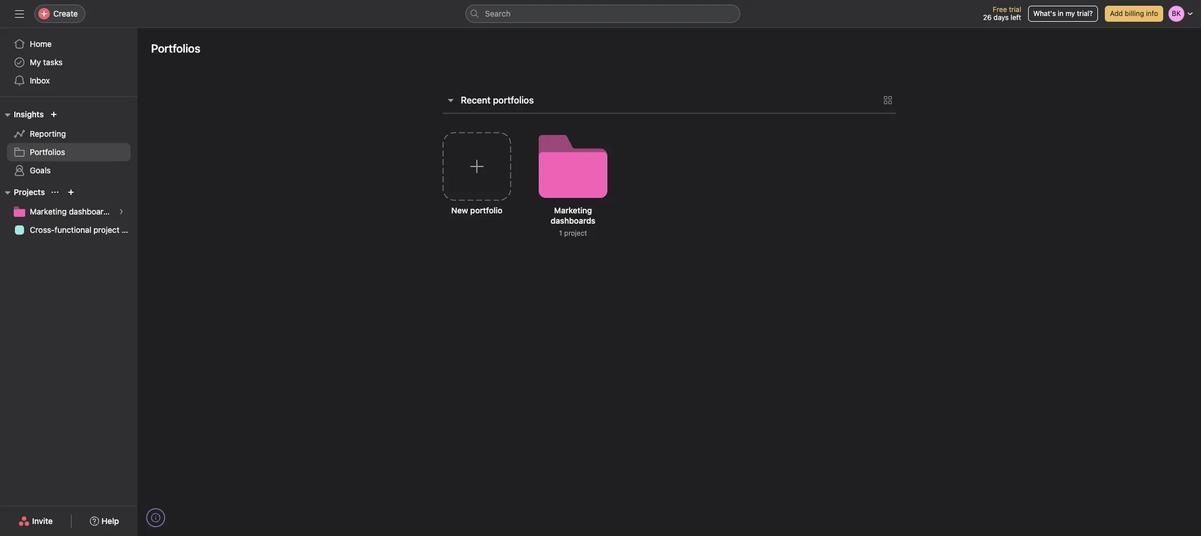 Task type: describe. For each thing, give the bounding box(es) containing it.
cross-functional project plan
[[30, 225, 137, 235]]

recent portfolios
[[461, 95, 534, 105]]

search
[[485, 9, 511, 18]]

hide sidebar image
[[15, 9, 24, 18]]

add
[[1110, 9, 1123, 18]]

search button
[[465, 5, 740, 23]]

create button
[[34, 5, 85, 23]]

portfolio
[[470, 206, 502, 215]]

create
[[53, 9, 78, 18]]

projects element
[[0, 182, 137, 242]]

goals
[[30, 165, 51, 175]]

days
[[994, 13, 1009, 22]]

1
[[559, 229, 562, 238]]

marketing dashboards 1 project
[[551, 206, 595, 238]]

tasks
[[43, 57, 63, 67]]

portfolios link
[[7, 143, 131, 161]]

free trial 26 days left
[[983, 5, 1021, 22]]

goals link
[[7, 161, 131, 180]]

plan
[[122, 225, 137, 235]]

marketing for marketing dashboards 1 project
[[554, 206, 592, 215]]

marketing dashboards link
[[7, 203, 131, 221]]

insights
[[14, 109, 44, 119]]

1 horizontal spatial portfolios
[[151, 42, 200, 55]]

inbox
[[30, 76, 50, 85]]

marketing dashboards
[[30, 207, 112, 216]]

trial
[[1009, 5, 1021, 14]]

projects button
[[0, 186, 45, 199]]

collapse task list for the section recent portfolios image
[[446, 96, 455, 105]]

reporting link
[[7, 125, 131, 143]]

help
[[101, 516, 119, 526]]

recent
[[461, 95, 491, 105]]

dashboards for marketing dashboards 1 project
[[551, 216, 595, 226]]

trial?
[[1077, 9, 1093, 18]]

what's in my trial? button
[[1028, 6, 1098, 22]]

free
[[993, 5, 1007, 14]]

view as list image
[[883, 96, 893, 105]]

global element
[[0, 28, 137, 97]]

new
[[451, 206, 468, 215]]

new portfolio
[[451, 206, 502, 215]]

search list box
[[465, 5, 740, 23]]

new project or portfolio image
[[68, 189, 75, 196]]

add billing info
[[1110, 9, 1158, 18]]

insights element
[[0, 104, 137, 182]]

reporting
[[30, 129, 66, 139]]

cross-functional project plan link
[[7, 221, 137, 239]]

project inside "marketing dashboards 1 project"
[[564, 229, 587, 238]]

toggle portfolio starred status image
[[548, 161, 555, 168]]

billing
[[1125, 9, 1144, 18]]

my tasks
[[30, 57, 63, 67]]



Task type: vqa. For each thing, say whether or not it's contained in the screenshot.
the top Portfolios
yes



Task type: locate. For each thing, give the bounding box(es) containing it.
portfolios inside insights element
[[30, 147, 65, 157]]

portfolios
[[493, 95, 534, 105]]

0 horizontal spatial project
[[93, 225, 119, 235]]

0 horizontal spatial portfolios
[[30, 147, 65, 157]]

project left plan in the left top of the page
[[93, 225, 119, 235]]

what's in my trial?
[[1033, 9, 1093, 18]]

1 horizontal spatial project
[[564, 229, 587, 238]]

project
[[93, 225, 119, 235], [564, 229, 587, 238]]

portfolios
[[151, 42, 200, 55], [30, 147, 65, 157]]

show options, current sort, top image
[[52, 189, 59, 196]]

home
[[30, 39, 52, 49]]

projects
[[14, 187, 45, 197]]

new portfolio button
[[433, 123, 520, 252]]

marketing for marketing dashboards
[[30, 207, 67, 216]]

26
[[983, 13, 992, 22]]

0 horizontal spatial dashboards
[[69, 207, 112, 216]]

add billing info button
[[1105, 6, 1163, 22]]

new image
[[51, 111, 57, 118]]

help button
[[83, 511, 126, 532]]

home link
[[7, 35, 131, 53]]

my
[[1066, 9, 1075, 18]]

marketing inside "marketing dashboards 1 project"
[[554, 206, 592, 215]]

inbox link
[[7, 72, 131, 90]]

1 vertical spatial portfolios
[[30, 147, 65, 157]]

project right 1
[[564, 229, 587, 238]]

insights button
[[0, 108, 44, 121]]

marketing inside projects element
[[30, 207, 67, 216]]

marketing up 1
[[554, 206, 592, 215]]

0 vertical spatial portfolios
[[151, 42, 200, 55]]

what's
[[1033, 9, 1056, 18]]

dashboards inside marketing dashboards link
[[69, 207, 112, 216]]

invite button
[[11, 511, 60, 532]]

dashboards up 1
[[551, 216, 595, 226]]

in
[[1058, 9, 1064, 18]]

dashboards for marketing dashboards
[[69, 207, 112, 216]]

0 horizontal spatial marketing
[[30, 207, 67, 216]]

left
[[1011, 13, 1021, 22]]

marketing up cross-
[[30, 207, 67, 216]]

cross-
[[30, 225, 55, 235]]

functional
[[55, 225, 91, 235]]

1 horizontal spatial dashboards
[[551, 216, 595, 226]]

dashboards up cross-functional project plan
[[69, 207, 112, 216]]

info
[[1146, 9, 1158, 18]]

my tasks link
[[7, 53, 131, 72]]

dashboards
[[69, 207, 112, 216], [551, 216, 595, 226]]

invite
[[32, 516, 53, 526]]

see details, marketing dashboards image
[[118, 208, 125, 215]]

1 horizontal spatial marketing
[[554, 206, 592, 215]]

my
[[30, 57, 41, 67]]

marketing
[[554, 206, 592, 215], [30, 207, 67, 216]]



